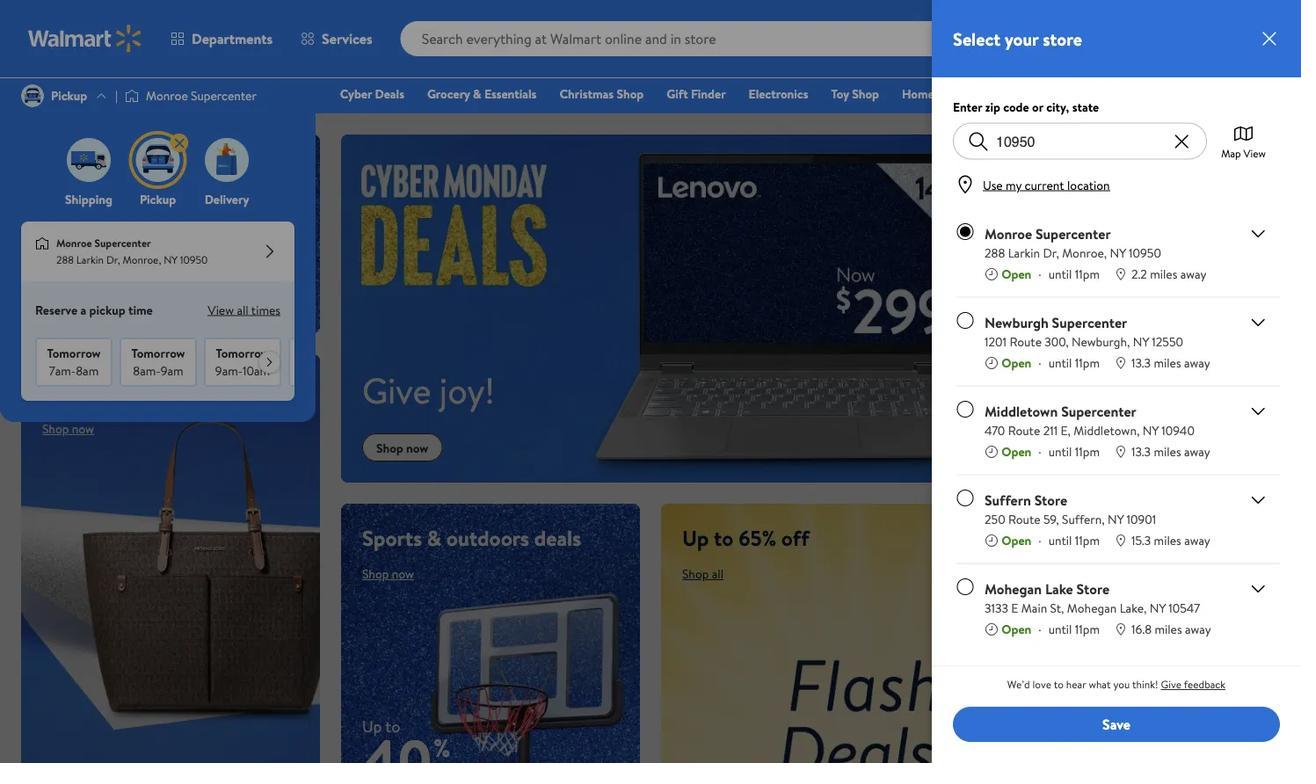 Task type: vqa. For each thing, say whether or not it's contained in the screenshot.


Task type: locate. For each thing, give the bounding box(es) containing it.
shop now link down the home
[[42, 222, 94, 240]]

mohegan lake store store details image
[[1248, 578, 1269, 599]]

shop now link down give joy! on the left of page
[[362, 434, 443, 462]]

1 tomorrow from the left
[[47, 345, 101, 362]]

2 horizontal spatial up
[[1169, 343, 1193, 373]]

0 horizontal spatial &
[[427, 523, 442, 553]]

tomorrow
[[47, 345, 101, 362], [131, 345, 185, 362], [216, 345, 270, 362]]

up for 40%
[[1118, 563, 1145, 597]]

0 vertical spatial up
[[42, 374, 73, 408]]

11pm down 470 route 211 e, middletown, ny 10940. element
[[1075, 443, 1100, 460]]

miles down 12550
[[1154, 354, 1182, 371]]

tomorrow up the 7am-
[[47, 345, 101, 362]]

1 horizontal spatial 30%
[[1064, 185, 1109, 219]]

monroe down "shipping"
[[56, 236, 92, 251]]

shop right the christmas
[[617, 85, 644, 102]]

3 11pm from the top
[[1075, 443, 1100, 460]]

11pm
[[1075, 265, 1100, 282], [1075, 354, 1100, 371], [1075, 443, 1100, 460], [1075, 532, 1100, 549], [1075, 620, 1100, 638]]

1 horizontal spatial larkin
[[1008, 244, 1040, 261]]

· down newburgh on the top right
[[1039, 354, 1042, 371]]

home link
[[894, 84, 942, 103]]

pickup
[[51, 87, 87, 104], [140, 191, 176, 208]]

shop up we'd
[[1002, 640, 1029, 658]]

off inside tech deals up to 40% off
[[1002, 594, 1035, 628]]

 image right the |
[[125, 87, 139, 105]]

shop now for up to 60% off fashion
[[42, 420, 94, 438]]

monroe supercenter store details image
[[1248, 223, 1269, 244]]

more
[[1117, 343, 1164, 373]]

view all times button
[[208, 296, 281, 324]]

shop for up to 65% off
[[682, 565, 709, 583]]

shop now
[[42, 222, 94, 240], [1002, 231, 1054, 248], [1002, 412, 1054, 429], [42, 420, 94, 438], [376, 439, 429, 456], [362, 565, 414, 583], [1002, 640, 1054, 658]]

9am-
[[215, 362, 243, 380]]

 image for monroe supercenter
[[125, 87, 139, 105]]

shop down the home
[[42, 222, 69, 240]]

suffern
[[985, 490, 1031, 510]]

open · until 11pm for newburgh
[[1002, 354, 1100, 371]]

11pm for newburgh supercenter
[[1075, 354, 1100, 371]]

 image up hot
[[21, 84, 44, 107]]

supercenter inside the newburgh supercenter 1201 route 300, newburgh, ny 12550
[[1052, 313, 1128, 332]]

now for hot
[[72, 222, 94, 240]]

13.3 for newburgh supercenter
[[1132, 354, 1151, 371]]

1 horizontal spatial give
[[1161, 677, 1182, 692]]

away right more
[[1184, 354, 1211, 371]]

tomorrow up 8am-
[[131, 345, 185, 362]]

off down 300,
[[1046, 370, 1074, 399]]

2 vertical spatial &
[[427, 523, 442, 553]]

 image
[[21, 84, 44, 107], [125, 87, 139, 105], [35, 237, 49, 251]]

dr, inside select store option group
[[1043, 244, 1059, 261]]

2 13.3 from the top
[[1132, 443, 1151, 460]]

middletown supercenter 470 route 211 e, middletown, ny 10940
[[985, 401, 1195, 439]]

1201
[[985, 333, 1007, 350]]

0 horizontal spatial dr,
[[106, 252, 120, 267]]

shop down the 7am-
[[42, 420, 69, 438]]

store inside suffern store 250 route 59, suffern, ny 10901
[[1035, 490, 1068, 510]]

monroe, down gaming deals up to 30% off
[[1062, 244, 1107, 261]]

288 up reserve
[[56, 252, 74, 267]]

registry
[[1070, 85, 1115, 102]]

1 open · until 11pm from the top
[[1002, 265, 1100, 282]]

0 horizontal spatial up
[[42, 374, 73, 408]]

40%
[[1180, 563, 1228, 597]]

love
[[1033, 677, 1052, 692]]

ny
[[1110, 244, 1126, 261], [164, 252, 177, 267], [1133, 333, 1149, 350], [1143, 422, 1159, 439], [1108, 511, 1124, 528], [1150, 599, 1166, 616]]

all inside button
[[237, 301, 249, 318]]

mohegan up e in the right of the page
[[985, 579, 1042, 598]]

larkin up 'reserve a pickup time' at the top of the page
[[76, 252, 104, 267]]

shop now down give joy! on the left of page
[[376, 439, 429, 456]]

up inside group
[[362, 716, 382, 738]]

store
[[1043, 26, 1082, 51]]

gaming
[[1002, 154, 1086, 188]]

3 open · until 11pm from the top
[[1002, 443, 1100, 460]]

now down sports
[[392, 565, 414, 583]]

use my current location
[[983, 176, 1110, 193]]

monroe supercenter 288 larkin dr, monroe, ny 10950 down gaming deals up to 30% off
[[985, 224, 1162, 261]]

shop now link for hot deals on home gifts
[[42, 222, 94, 240]]

monroe, inside select store option group
[[1062, 244, 1107, 261]]

up inside tool deals & more up to 30% off
[[1169, 343, 1193, 373]]

view right map
[[1244, 145, 1266, 160]]

a
[[80, 301, 86, 318]]

5 open from the top
[[1002, 620, 1032, 638]]

suffern store 250 route 59, suffern, ny 10901
[[985, 490, 1157, 528]]

up inside gaming deals up to 30% off
[[1002, 185, 1030, 219]]

10950 inside select store option group
[[1129, 244, 1162, 261]]

288
[[985, 244, 1005, 261], [56, 252, 74, 267]]

Search search field
[[401, 21, 1004, 56]]

up for up to
[[362, 716, 382, 738]]

3133 e main st, mohegan lake, ny 10547. element
[[985, 599, 1212, 617]]

select your store
[[953, 26, 1082, 51]]

2  image from the left
[[136, 138, 180, 182]]

shop
[[617, 85, 644, 102], [852, 85, 879, 102], [42, 222, 69, 240], [1002, 231, 1029, 248], [1002, 412, 1029, 429], [42, 420, 69, 438], [376, 439, 403, 456], [362, 565, 389, 583], [682, 565, 709, 583], [1002, 640, 1029, 658]]

up inside tech deals up to 40% off
[[1118, 563, 1145, 597]]

288 inside select store option group
[[985, 244, 1005, 261]]

now down current
[[1032, 231, 1054, 248]]

11pm down suffern, at the right
[[1075, 532, 1100, 549]]

open · until 11pm for mohegan
[[1002, 620, 1100, 638]]

1 open from the top
[[1002, 265, 1032, 282]]

dr,
[[1043, 244, 1059, 261], [106, 252, 120, 267]]

0
[[1261, 20, 1268, 35]]

pickup left the |
[[51, 87, 87, 104]]

now for up
[[72, 420, 94, 438]]

shop for up to 60% off fashion
[[42, 420, 69, 438]]

shop left 211 at the right
[[1002, 412, 1029, 429]]

4 until from the top
[[1049, 532, 1072, 549]]

0 vertical spatial 13.3
[[1132, 354, 1151, 371]]

1 · from the top
[[1039, 265, 1042, 282]]

away for newburgh supercenter
[[1184, 354, 1211, 371]]

· down middletown at the right bottom
[[1039, 443, 1042, 460]]

0 horizontal spatial tomorrow
[[47, 345, 101, 362]]

all left the times
[[237, 301, 249, 318]]

away up 40%
[[1185, 532, 1211, 549]]

shop now up we'd
[[1002, 640, 1054, 658]]

tomorrow for 10am
[[216, 345, 270, 362]]

4 open · until 11pm from the top
[[1002, 532, 1100, 549]]

miles down 10547 on the right
[[1155, 620, 1182, 638]]

mohegan
[[985, 579, 1042, 598], [1067, 599, 1117, 616]]

deals inside gaming deals up to 30% off
[[1092, 154, 1147, 188]]

5 until from the top
[[1049, 620, 1072, 638]]

until down the 288 larkin dr, monroe, ny 10950. element
[[1049, 265, 1072, 282]]

· for monroe
[[1039, 265, 1042, 282]]

store up 59,
[[1035, 490, 1068, 510]]

2 open from the top
[[1002, 354, 1032, 371]]

ny inside the middletown supercenter 470 route 211 e, middletown, ny 10940
[[1143, 422, 1159, 439]]

shop now link for gaming deals up to 30% off
[[1002, 231, 1054, 248]]

3 until from the top
[[1049, 443, 1072, 460]]

1 vertical spatial view
[[208, 301, 234, 318]]

0 vertical spatial give
[[362, 366, 431, 415]]

middletown supercenter store details image
[[1248, 401, 1269, 422]]

pickup button
[[132, 134, 188, 208]]

1 vertical spatial &
[[1097, 343, 1112, 373]]

route inside suffern store 250 route 59, suffern, ny 10901
[[1009, 511, 1041, 528]]

0 horizontal spatial up
[[1002, 185, 1030, 219]]

shop now for give joy!
[[376, 439, 429, 456]]

hot deals on home gifts
[[42, 154, 158, 210]]

tomorrow up 10am at left top
[[216, 345, 270, 362]]

shop for gaming deals up to 30% off
[[1002, 231, 1029, 248]]

deals inside hot deals on home gifts
[[82, 154, 129, 183]]

monroe inside select store option group
[[985, 224, 1033, 243]]

map view button
[[1222, 123, 1266, 160]]

deals inside tool deals & more up to 30% off
[[1045, 343, 1092, 373]]

1 until from the top
[[1049, 265, 1072, 282]]

0 horizontal spatial 10950
[[180, 252, 208, 267]]

& for sports & outdoors deals
[[427, 523, 442, 553]]

shop for hot deals on home gifts
[[42, 222, 69, 240]]

1 vertical spatial up
[[682, 523, 709, 553]]

1 vertical spatial up
[[1169, 343, 1193, 373]]

None radio
[[957, 223, 974, 241], [957, 312, 974, 329], [957, 401, 974, 418], [957, 489, 974, 507], [957, 223, 974, 241], [957, 312, 974, 329], [957, 401, 974, 418], [957, 489, 974, 507]]

we'd
[[1008, 677, 1030, 692]]

0 horizontal spatial view
[[208, 301, 234, 318]]

shipping
[[65, 191, 112, 208]]

until for mohegan
[[1049, 620, 1072, 638]]

open · until 11pm down the 288 larkin dr, monroe, ny 10950. element
[[1002, 265, 1100, 282]]

map
[[1222, 145, 1241, 160]]

until down 59,
[[1049, 532, 1072, 549]]

until down st,
[[1049, 620, 1072, 638]]

newburgh
[[985, 313, 1049, 332]]

none radio inside select store option group
[[957, 578, 974, 596]]

shop now down sports
[[362, 565, 414, 583]]

3  image from the left
[[205, 138, 249, 182]]

miles
[[1150, 265, 1178, 282], [1154, 354, 1182, 371], [1154, 443, 1182, 460], [1154, 532, 1182, 549], [1155, 620, 1182, 638]]

tomorrow for 8am
[[47, 345, 101, 362]]

shop now link down the 7am-
[[42, 420, 94, 438]]

1 13.3 miles away from the top
[[1132, 354, 1211, 371]]

288 larkin dr, monroe, ny 10950. element
[[985, 244, 1207, 262]]

supercenter inside the middletown supercenter 470 route 211 e, middletown, ny 10940
[[1062, 401, 1137, 421]]

 image
[[67, 138, 111, 182], [136, 138, 180, 182], [205, 138, 249, 182]]

· down main
[[1039, 620, 1042, 638]]

10950 up 2.2
[[1129, 244, 1162, 261]]

1 horizontal spatial up
[[1118, 563, 1145, 597]]

13.3 miles away
[[1132, 354, 1211, 371], [1132, 443, 1211, 460]]

1 vertical spatial pickup
[[140, 191, 176, 208]]

now down give joy! on the left of page
[[406, 439, 429, 456]]

None radio
[[957, 578, 974, 596]]

hot
[[42, 154, 77, 183]]

open down 1201
[[1002, 354, 1032, 371]]

miles right 15.3
[[1154, 532, 1182, 549]]

11pm for suffern store
[[1075, 532, 1100, 549]]

sports
[[362, 523, 422, 553]]

shop now link for up to 60% off fashion
[[42, 420, 94, 438]]

1 13.3 from the top
[[1132, 354, 1151, 371]]

1 11pm from the top
[[1075, 265, 1100, 282]]

off
[[1115, 185, 1148, 219], [1046, 370, 1074, 399], [159, 374, 192, 408], [782, 523, 810, 553], [1002, 594, 1035, 628]]

shop now link for tool deals & more up to 30% off
[[1002, 412, 1054, 429]]

· up tech
[[1039, 532, 1042, 549]]

1 horizontal spatial tomorrow
[[131, 345, 185, 362]]

grocery
[[427, 85, 470, 102]]

give joy!
[[362, 366, 495, 415]]

1 horizontal spatial &
[[473, 85, 481, 102]]

until for newburgh
[[1049, 354, 1072, 371]]

0 vertical spatial up
[[1002, 185, 1030, 219]]

supercenter for monroe supercenter
[[1036, 224, 1111, 243]]

0 vertical spatial route
[[1010, 333, 1042, 350]]

0 horizontal spatial mohegan
[[985, 579, 1042, 598]]

2 horizontal spatial monroe
[[985, 224, 1033, 243]]

city,
[[1047, 98, 1070, 116]]

11pm down the 288 larkin dr, monroe, ny 10950. element
[[1075, 265, 1100, 282]]

13.3 miles away for middletown supercenter
[[1132, 443, 1211, 460]]

1 horizontal spatial store
[[1077, 579, 1110, 598]]

enter zip code or city, state
[[953, 98, 1099, 116]]

gaming deals up to 30% off
[[1002, 154, 1148, 219]]

1 horizontal spatial dr,
[[1043, 244, 1059, 261]]

2 horizontal spatial tomorrow
[[216, 345, 270, 362]]

miles down 10940
[[1154, 443, 1182, 460]]

monroe down my
[[985, 224, 1033, 243]]

suffern store store details image
[[1248, 489, 1269, 511]]

miles right 2.2
[[1150, 265, 1178, 282]]

2 vertical spatial up
[[1118, 563, 1145, 597]]

to inside tool deals & more up to 30% off
[[1198, 343, 1217, 373]]

3 open from the top
[[1002, 443, 1032, 460]]

1  image from the left
[[67, 138, 111, 182]]

up to 60% off fashion
[[42, 374, 276, 408]]

tomorrow inside tomorrow 9am-10am
[[216, 345, 270, 362]]

2 horizontal spatial  image
[[205, 138, 249, 182]]

0 vertical spatial 13.3 miles away
[[1132, 354, 1211, 371]]

1 horizontal spatial 288
[[985, 244, 1005, 261]]

deals inside tech deals up to 40% off
[[1058, 563, 1112, 597]]

 image inside shipping button
[[67, 138, 111, 182]]

2 tomorrow from the left
[[131, 345, 185, 362]]

1 vertical spatial 30%
[[1002, 370, 1041, 399]]

4 11pm from the top
[[1075, 532, 1100, 549]]

0 vertical spatial mohegan
[[985, 579, 1042, 598]]

mohegan right st,
[[1067, 599, 1117, 616]]

supercenter up 1201 route 300, newburgh, ny 12550. element
[[1052, 313, 1128, 332]]

supercenter for newburgh supercenter
[[1052, 313, 1128, 332]]

1 vertical spatial give
[[1161, 677, 1182, 692]]

1 vertical spatial 13.3
[[1132, 443, 1151, 460]]

11pm down 3133 e main st, mohegan lake, ny 10547. element
[[1075, 620, 1100, 638]]

monroe, up 'time'
[[123, 252, 161, 267]]

to inside group
[[385, 716, 400, 738]]

0 vertical spatial pickup
[[51, 87, 87, 104]]

1 horizontal spatial  image
[[136, 138, 180, 182]]

time
[[128, 301, 153, 318]]

open for 470
[[1002, 443, 1032, 460]]

monroe supercenter 288 larkin dr, monroe, ny 10950 down gifts
[[56, 236, 208, 267]]

tomorrow for 9am
[[131, 345, 185, 362]]

open · until 11pm down 211 at the right
[[1002, 443, 1100, 460]]

to
[[1035, 185, 1058, 219], [1198, 343, 1217, 373], [79, 374, 102, 408], [714, 523, 734, 553], [1151, 563, 1174, 597], [1054, 677, 1064, 692], [385, 716, 400, 738]]

give right think!
[[1161, 677, 1182, 692]]

electronics link
[[741, 84, 816, 103]]

0 vertical spatial 30%
[[1064, 185, 1109, 219]]

2 · from the top
[[1039, 354, 1042, 371]]

larkin down my
[[1008, 244, 1040, 261]]

· up newburgh on the top right
[[1039, 265, 1042, 282]]

my
[[1006, 176, 1022, 193]]

until for middletown
[[1049, 443, 1072, 460]]

up to 65% off
[[682, 523, 810, 553]]

open for store
[[1002, 620, 1032, 638]]

monroe right the |
[[146, 87, 188, 104]]

30% inside gaming deals up to 30% off
[[1064, 185, 1109, 219]]

walmart image
[[28, 25, 142, 53]]

1 horizontal spatial view
[[1244, 145, 1266, 160]]

deals for gaming
[[1092, 154, 1147, 188]]

route for suffern
[[1009, 511, 1041, 528]]

shop down my
[[1002, 231, 1029, 248]]

monroe
[[146, 87, 188, 104], [985, 224, 1033, 243], [56, 236, 92, 251]]

11pm for middletown supercenter
[[1075, 443, 1100, 460]]

2 horizontal spatial &
[[1097, 343, 1112, 373]]

shop down sports
[[362, 565, 389, 583]]

288 down use
[[985, 244, 1005, 261]]

finder
[[691, 85, 726, 102]]

give inside select your store dialog
[[1161, 677, 1182, 692]]

pickup down on
[[140, 191, 176, 208]]

0 vertical spatial store
[[1035, 490, 1068, 510]]

tool
[[1002, 343, 1040, 373]]

shop down give joy! on the left of page
[[376, 439, 403, 456]]

1 horizontal spatial monroe,
[[1062, 244, 1107, 261]]

route down newburgh on the top right
[[1010, 333, 1042, 350]]

shop now link
[[42, 222, 94, 240], [1002, 231, 1054, 248], [1002, 412, 1054, 429], [42, 420, 94, 438], [362, 434, 443, 462], [362, 565, 414, 583], [1002, 640, 1054, 658]]

shop down up to 65% off
[[682, 565, 709, 583]]

shop now down my
[[1002, 231, 1054, 248]]

· for suffern
[[1039, 532, 1042, 549]]

1 vertical spatial route
[[1008, 422, 1041, 439]]

up for up to 60% off fashion
[[42, 374, 73, 408]]

0 horizontal spatial all
[[237, 301, 249, 318]]

& inside tool deals & more up to 30% off
[[1097, 343, 1112, 373]]

shop now for tech deals up to 40% off
[[1002, 640, 1054, 658]]

supercenter
[[191, 87, 257, 104], [1036, 224, 1111, 243], [95, 236, 151, 251], [1052, 313, 1128, 332], [1062, 401, 1137, 421]]

to inside dialog
[[1054, 677, 1064, 692]]

tomorrow 8am-9am
[[131, 345, 185, 380]]

until
[[1049, 265, 1072, 282], [1049, 354, 1072, 371], [1049, 443, 1072, 460], [1049, 532, 1072, 549], [1049, 620, 1072, 638]]

3 tomorrow from the left
[[216, 345, 270, 362]]

now left e,
[[1032, 412, 1054, 429]]

open down 250
[[1002, 532, 1032, 549]]

shop now left e,
[[1002, 412, 1054, 429]]

5 11pm from the top
[[1075, 620, 1100, 638]]

off inside tool deals & more up to 30% off
[[1046, 370, 1074, 399]]

1 horizontal spatial pickup
[[140, 191, 176, 208]]

0 horizontal spatial  image
[[67, 138, 111, 182]]

shop now for hot deals on home gifts
[[42, 222, 94, 240]]

2 open · until 11pm from the top
[[1002, 354, 1100, 371]]

all down up to 65% off
[[712, 565, 724, 583]]

shop right toy
[[852, 85, 879, 102]]

0 vertical spatial all
[[237, 301, 249, 318]]

shop now link left e,
[[1002, 412, 1054, 429]]

supercenter up the 288 larkin dr, monroe, ny 10950. element
[[1036, 224, 1111, 243]]

give
[[362, 366, 431, 415], [1161, 677, 1182, 692]]

newburgh supercenter store details image
[[1248, 312, 1269, 333]]

1 horizontal spatial up
[[362, 716, 382, 738]]

2 vertical spatial route
[[1009, 511, 1041, 528]]

dr, down use my current location
[[1043, 244, 1059, 261]]

1 horizontal spatial all
[[712, 565, 724, 583]]

0 horizontal spatial store
[[1035, 490, 1068, 510]]

5 open · until 11pm from the top
[[1002, 620, 1100, 638]]

delivery button
[[201, 134, 252, 208]]

& for grocery & essentials
[[473, 85, 481, 102]]

2 horizontal spatial up
[[682, 523, 709, 553]]

away for monroe supercenter
[[1181, 265, 1207, 282]]

monroe supercenter
[[146, 87, 257, 104]]

shop now down the 7am-
[[42, 420, 94, 438]]

10950 down delivery
[[180, 252, 208, 267]]

store up 3133 e main st, mohegan lake, ny 10547. element
[[1077, 579, 1110, 598]]

0 horizontal spatial 30%
[[1002, 370, 1041, 399]]

shop now down the home
[[42, 222, 94, 240]]

open down e in the right of the page
[[1002, 620, 1032, 638]]

to inside tech deals up to 40% off
[[1151, 563, 1174, 597]]

4 · from the top
[[1039, 532, 1042, 549]]

 image right shipping button
[[136, 138, 180, 182]]

1 vertical spatial all
[[712, 565, 724, 583]]

open · until 11pm down 59,
[[1002, 532, 1100, 549]]

open · until 11pm
[[1002, 265, 1100, 282], [1002, 354, 1100, 371], [1002, 443, 1100, 460], [1002, 532, 1100, 549], [1002, 620, 1100, 638]]

view inside map view button
[[1244, 145, 1266, 160]]

lake,
[[1120, 599, 1147, 616]]

1 horizontal spatial 10950
[[1129, 244, 1162, 261]]

3 · from the top
[[1039, 443, 1042, 460]]

supercenter up 470 route 211 e, middletown, ny 10940. element
[[1062, 401, 1137, 421]]

open up newburgh on the top right
[[1002, 265, 1032, 282]]

2 11pm from the top
[[1075, 354, 1100, 371]]

 image down the home
[[35, 237, 49, 251]]

1 horizontal spatial mohegan
[[1067, 599, 1117, 616]]

zip
[[985, 98, 1001, 116]]

all for shop
[[712, 565, 724, 583]]

grocery & essentials
[[427, 85, 537, 102]]

route down middletown at the right bottom
[[1008, 422, 1041, 439]]

view left the times
[[208, 301, 234, 318]]

open · until 11pm down st,
[[1002, 620, 1100, 638]]

up for 30%
[[1002, 185, 1030, 219]]

0 vertical spatial &
[[473, 85, 481, 102]]

mohegan lake store 3133 e main st, mohegan lake, ny 10547
[[985, 579, 1200, 616]]

0 vertical spatial view
[[1244, 145, 1266, 160]]

1 horizontal spatial monroe supercenter 288 larkin dr, monroe, ny 10950
[[985, 224, 1162, 261]]

monroe supercenter 288 larkin dr, monroe, ny 10950 inside select store option group
[[985, 224, 1162, 261]]

christmas shop
[[560, 85, 644, 102]]

4 open from the top
[[1002, 532, 1032, 549]]

supercenter up delivery button
[[191, 87, 257, 104]]

away right 2.2
[[1181, 265, 1207, 282]]

2 until from the top
[[1049, 354, 1072, 371]]

13.3 miles away for newburgh supercenter
[[1132, 354, 1211, 371]]

shop for tool deals & more up to 30% off
[[1002, 412, 1029, 429]]

30% inside tool deals & more up to 30% off
[[1002, 370, 1041, 399]]

shop now link down my
[[1002, 231, 1054, 248]]

tomorrow 7am-8am
[[47, 345, 101, 380]]

2 vertical spatial up
[[362, 716, 382, 738]]

supercenter for middletown supercenter
[[1062, 401, 1137, 421]]

470 route 211 e, middletown, ny 10940. element
[[985, 422, 1211, 439]]

pickup inside button
[[140, 191, 176, 208]]

 image inside delivery button
[[205, 138, 249, 182]]

store inside mohegan lake store 3133 e main st, mohegan lake, ny 10547
[[1077, 579, 1110, 598]]

0 horizontal spatial monroe
[[56, 236, 92, 251]]

 image up delivery
[[205, 138, 249, 182]]

1 vertical spatial store
[[1077, 579, 1110, 598]]

route for middletown
[[1008, 422, 1041, 439]]

 image for pickup
[[21, 84, 44, 107]]

to inside gaming deals up to 30% off
[[1035, 185, 1058, 219]]

 image inside pickup button
[[136, 138, 180, 182]]

route inside the middletown supercenter 470 route 211 e, middletown, ny 10940
[[1008, 422, 1041, 439]]

shop now link down sports
[[362, 565, 414, 583]]

route inside the newburgh supercenter 1201 route 300, newburgh, ny 12550
[[1010, 333, 1042, 350]]

1 vertical spatial 13.3 miles away
[[1132, 443, 1211, 460]]

save
[[1103, 715, 1131, 734]]

open · until 11pm for monroe
[[1002, 265, 1100, 282]]

1201 route 300, newburgh, ny 12550. element
[[985, 333, 1211, 350]]

pickup
[[89, 301, 125, 318]]

8am
[[76, 362, 99, 380]]

now down "shipping"
[[72, 222, 94, 240]]

2 13.3 miles away from the top
[[1132, 443, 1211, 460]]

now down 8am
[[72, 420, 94, 438]]

9am
[[161, 362, 184, 380]]

now up the love
[[1032, 640, 1054, 658]]

5 · from the top
[[1039, 620, 1042, 638]]

·
[[1039, 265, 1042, 282], [1039, 354, 1042, 371], [1039, 443, 1042, 460], [1039, 532, 1042, 549], [1039, 620, 1042, 638]]



Task type: describe. For each thing, give the bounding box(es) containing it.
cyber
[[340, 85, 372, 102]]

open · until 11pm for middletown
[[1002, 443, 1100, 460]]

next slide for bookslotshortcutcarousel list image
[[259, 352, 280, 373]]

ny inside suffern store 250 route 59, suffern, ny 10901
[[1108, 511, 1124, 528]]

gift finder link
[[659, 84, 734, 103]]

you
[[1114, 677, 1130, 692]]

Walmart Site-Wide search field
[[401, 21, 1004, 56]]

250
[[985, 511, 1006, 528]]

15.3 miles away
[[1132, 532, 1211, 549]]

home
[[902, 85, 934, 102]]

12550
[[1152, 333, 1184, 350]]

shop now link for sports & outdoors deals
[[362, 565, 414, 583]]

away for middletown supercenter
[[1184, 443, 1211, 460]]

miles for middletown supercenter
[[1154, 443, 1182, 460]]

delivery
[[205, 191, 249, 208]]

off right 65%
[[782, 523, 810, 553]]

close panel image
[[1259, 28, 1280, 49]]

off inside gaming deals up to 30% off
[[1115, 185, 1148, 219]]

10547
[[1169, 599, 1200, 616]]

registry link
[[1062, 84, 1123, 103]]

8am-
[[133, 362, 161, 380]]

until for monroe
[[1049, 265, 1072, 282]]

2.2
[[1132, 265, 1147, 282]]

location
[[1068, 176, 1110, 193]]

shop all
[[682, 565, 724, 583]]

enter
[[953, 98, 983, 116]]

away for suffern store
[[1185, 532, 1211, 549]]

open for 250
[[1002, 532, 1032, 549]]

fashion
[[957, 85, 998, 102]]

now for tech
[[1032, 640, 1054, 658]]

1 vertical spatial mohegan
[[1067, 599, 1117, 616]]

cyber deals
[[340, 85, 404, 102]]

miles for monroe supercenter
[[1150, 265, 1178, 282]]

fashion
[[198, 374, 276, 408]]

up for up to 65% off
[[682, 523, 709, 553]]

current
[[1025, 176, 1065, 193]]

toy
[[831, 85, 849, 102]]

ny inside mohegan lake store 3133 e main st, mohegan lake, ny 10547
[[1150, 599, 1166, 616]]

middletown
[[985, 401, 1058, 421]]

16.8
[[1132, 620, 1152, 638]]

shop now link for tech deals up to 40% off
[[1002, 640, 1054, 658]]

select your store dialog
[[932, 0, 1301, 763]]

0 horizontal spatial pickup
[[51, 87, 87, 104]]

shop now for tool deals & more up to 30% off
[[1002, 412, 1054, 429]]

up to
[[362, 716, 400, 738]]

main
[[1022, 599, 1048, 616]]

map view
[[1222, 145, 1266, 160]]

470
[[985, 422, 1005, 439]]

auto
[[1021, 85, 1047, 102]]

larkin inside select store option group
[[1008, 244, 1040, 261]]

shop now for sports & outdoors deals
[[362, 565, 414, 583]]

route for newburgh
[[1010, 333, 1042, 350]]

view inside view all times button
[[208, 301, 234, 318]]

1 horizontal spatial monroe
[[146, 87, 188, 104]]

what
[[1089, 677, 1111, 692]]

lake
[[1045, 579, 1074, 598]]

tech deals up to 40% off
[[1002, 563, 1228, 628]]

0 horizontal spatial monroe supercenter 288 larkin dr, monroe, ny 10950
[[56, 236, 208, 267]]

miles for newburgh supercenter
[[1154, 354, 1182, 371]]

shop now link for give joy!
[[362, 434, 443, 462]]

view all times
[[208, 301, 281, 318]]

10am
[[243, 362, 270, 380]]

tech
[[1002, 563, 1052, 597]]

all for view
[[237, 301, 249, 318]]

open for 1201
[[1002, 354, 1032, 371]]

0 horizontal spatial 288
[[56, 252, 74, 267]]

toy shop
[[831, 85, 879, 102]]

11pm for mohegan lake store
[[1075, 620, 1100, 638]]

off right "60%"
[[159, 374, 192, 408]]

christmas shop link
[[552, 84, 652, 103]]

7am-
[[49, 362, 76, 380]]

ny inside the newburgh supercenter 1201 route 300, newburgh, ny 12550
[[1133, 333, 1149, 350]]

use
[[983, 176, 1003, 193]]

open for 288
[[1002, 265, 1032, 282]]

clear zip code or city, state field image
[[1171, 131, 1193, 152]]

0 horizontal spatial give
[[362, 366, 431, 415]]

16.8 miles away
[[1132, 620, 1212, 638]]

or
[[1032, 98, 1044, 116]]

newburgh,
[[1072, 333, 1130, 350]]

fashion link
[[949, 84, 1006, 103]]

shop inside christmas shop link
[[617, 85, 644, 102]]

home
[[42, 180, 94, 210]]

sports & outdoors deals
[[362, 523, 581, 553]]

away for mohegan lake store
[[1185, 620, 1212, 638]]

0 horizontal spatial larkin
[[76, 252, 104, 267]]

3133
[[985, 599, 1009, 616]]

supercenter down gifts
[[95, 236, 151, 251]]

shipping button
[[63, 134, 114, 208]]

· for mohegan
[[1039, 620, 1042, 638]]

open · until 11pm for suffern
[[1002, 532, 1100, 549]]

shop for sports & outdoors deals
[[362, 565, 389, 583]]

shop for tech deals up to 40% off
[[1002, 640, 1029, 658]]

essentials
[[484, 85, 537, 102]]

Enter zip code or city, state text field
[[989, 124, 1171, 159]]

deals
[[375, 85, 404, 102]]

shop for give joy!
[[376, 439, 403, 456]]

now for sports
[[392, 565, 414, 583]]

· for middletown
[[1039, 443, 1042, 460]]

select store option group
[[953, 209, 1280, 763]]

miles for suffern store
[[1154, 532, 1182, 549]]

middletown,
[[1074, 422, 1140, 439]]

gifts
[[99, 180, 141, 210]]

300,
[[1045, 333, 1069, 350]]

state
[[1073, 98, 1099, 116]]

deals for hot
[[82, 154, 129, 183]]

now for tool
[[1032, 412, 1054, 429]]

211
[[1043, 422, 1058, 439]]

your
[[1005, 26, 1039, 51]]

now for give
[[406, 439, 429, 456]]

2.2 miles away
[[1132, 265, 1207, 282]]

use my current location button
[[976, 176, 1116, 193]]

tomorrow 9am-10am
[[215, 345, 270, 380]]

· for newburgh
[[1039, 354, 1042, 371]]

10940
[[1162, 422, 1195, 439]]

think!
[[1133, 677, 1159, 692]]

250 route 59, suffern, ny 10901. element
[[985, 511, 1211, 528]]

13.3 for middletown supercenter
[[1132, 443, 1151, 460]]

deals for tool
[[1045, 343, 1092, 373]]

suffern,
[[1062, 511, 1105, 528]]

 image for delivery
[[205, 138, 249, 182]]

e
[[1012, 599, 1019, 616]]

now for gaming
[[1032, 231, 1054, 248]]

59,
[[1044, 511, 1059, 528]]

11pm for monroe supercenter
[[1075, 265, 1100, 282]]

deals for tech
[[1058, 563, 1112, 597]]

65%
[[739, 523, 777, 553]]

60%
[[108, 374, 154, 408]]

shop now for gaming deals up to 30% off
[[1002, 231, 1054, 248]]

on
[[135, 154, 158, 183]]

|
[[115, 87, 118, 104]]

15.3
[[1132, 532, 1151, 549]]

code
[[1004, 98, 1029, 116]]

 image for shipping
[[67, 138, 111, 182]]

joy!
[[440, 366, 495, 415]]

reserve a pickup time
[[35, 301, 153, 318]]

gift finder
[[667, 85, 726, 102]]

up to 40 percent off group
[[341, 716, 461, 763]]

10901
[[1127, 511, 1157, 528]]

electronics
[[749, 85, 809, 102]]

0 horizontal spatial monroe,
[[123, 252, 161, 267]]

miles for mohegan lake store
[[1155, 620, 1182, 638]]

shop inside the toy shop link
[[852, 85, 879, 102]]

christmas
[[560, 85, 614, 102]]

until for suffern
[[1049, 532, 1072, 549]]

newburgh supercenter 1201 route 300, newburgh, ny 12550
[[985, 313, 1184, 350]]

save button
[[953, 707, 1280, 742]]



